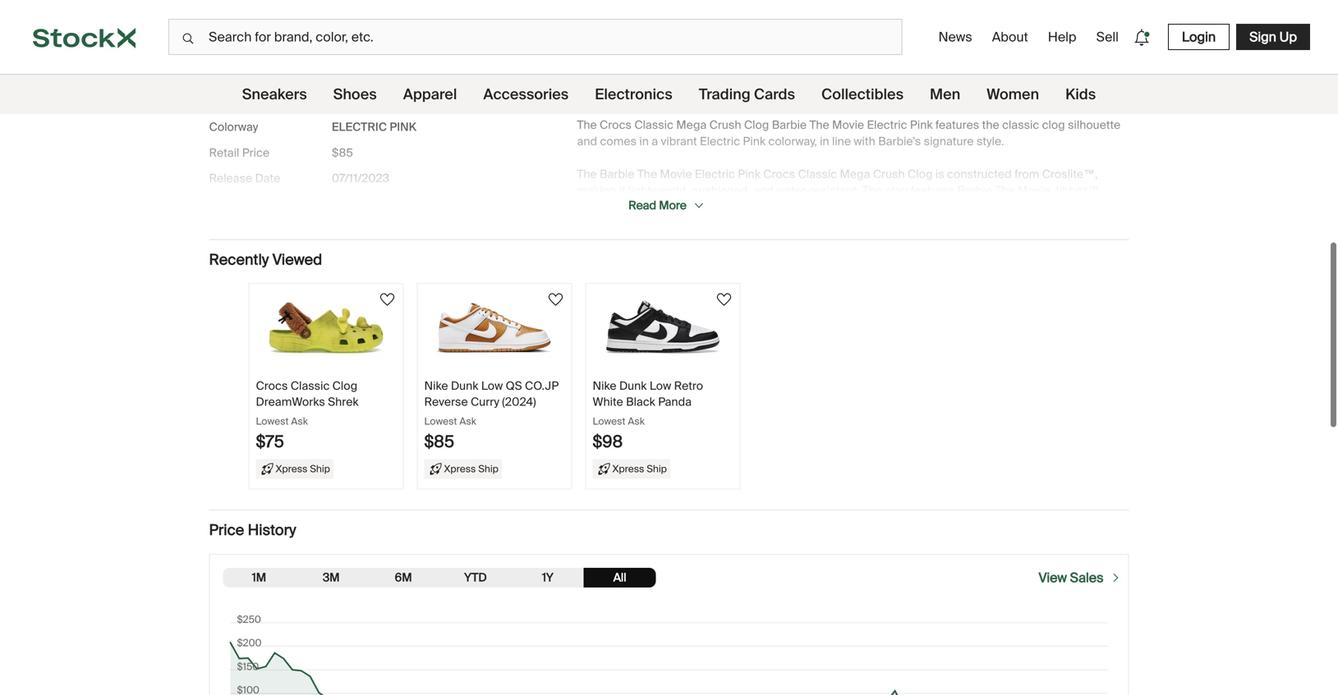 Task type: locate. For each thing, give the bounding box(es) containing it.
read
[[629, 198, 656, 213]]

2 ship from the left
[[478, 463, 499, 476]]

1 horizontal spatial style.
[[977, 134, 1004, 149]]

view
[[1039, 570, 1067, 587]]

0 vertical spatial crush
[[710, 117, 742, 133]]

1 vertical spatial mega
[[840, 167, 871, 182]]

a down "cushioned,"
[[718, 200, 725, 215]]

a
[[652, 134, 658, 149], [718, 200, 725, 215], [646, 233, 653, 248], [1016, 233, 1023, 248], [1113, 331, 1120, 346]]

2 in from the left
[[820, 134, 830, 149]]

electric up "cushioned,"
[[695, 167, 735, 182]]

from up additionally,
[[771, 233, 795, 248]]

0 vertical spatial is
[[936, 167, 945, 182]]

flexible,
[[1008, 265, 1048, 281]]

xpress down "$98"
[[613, 463, 644, 476]]

from left croslite™,
[[1015, 167, 1040, 182]]

0 horizontal spatial lowest
[[256, 416, 289, 428]]

is up showcases
[[936, 167, 945, 182]]

charms
[[577, 200, 617, 215]]

1 horizontal spatial iconic
[[995, 200, 1027, 215]]

3 xpress from the left
[[613, 463, 644, 476]]

1 horizontal spatial xpress
[[444, 463, 476, 476]]

style. down classic
[[977, 134, 1004, 149]]

$85
[[332, 145, 353, 161], [424, 432, 454, 453]]

1 horizontal spatial follow image
[[546, 290, 566, 310]]

feature
[[650, 315, 688, 330]]

clog up outsole
[[1065, 216, 1088, 231]]

view sales button
[[1032, 569, 1129, 588]]

price left history
[[209, 522, 244, 540]]

0 vertical spatial product
[[209, 64, 263, 83]]

1 horizontal spatial on
[[847, 348, 861, 363]]

0 vertical spatial on
[[692, 216, 706, 231]]

crush up treatment,
[[873, 167, 905, 182]]

on inside the barbie the movie electric pink crocs classic mega crush clog is constructed from croslite™, making it lightweight, cushioned, and water-resistant. the clog features barbie the movie jibbitz™ charms for customization, a midsole with glitter treatment, and showcases the iconic "b" graphic pattern from the film "barbie" on the upper, with rivets featuring the same "b" graphic elements. this clog measures at a distinctive 2.9 inches from the ground to the heel rest, and it boasts a rubber outsole designed for optimal traction. additionally, it offers the opportunity for customization with jibbitz™ charms, and delivers the renowned crocs comfort, celebrated for its lightweight, flexible, and 360- degree comfort.
[[692, 216, 706, 231]]

retail
[[209, 145, 239, 161]]

0 horizontal spatial from
[[577, 216, 602, 231]]

comfort,
[[801, 265, 848, 281]]

nike dunk low retro white black panda image
[[606, 298, 721, 359]]

movie up 'playful' in the top of the page
[[956, 315, 989, 330]]

its up makes
[[1071, 315, 1084, 330]]

xpress ship down "$98"
[[613, 463, 667, 476]]

its down 'rest,'
[[928, 265, 941, 281]]

1 vertical spatial crush
[[873, 167, 905, 182]]

this inside the standout feature of the crocs classic mega crush clog barbie the movie electric pink is its vibrant electric pink colorway, inspired by barbie's iconic style. this bold and playful design element makes it a fun and fashionable choice. the clog was released on july 11th, 2023, for $85.
[[869, 331, 891, 346]]

group
[[210, 555, 669, 601]]

1 horizontal spatial barbie's
[[879, 134, 921, 149]]

0 horizontal spatial product
[[209, 64, 263, 83]]

0 horizontal spatial ship
[[310, 463, 330, 476]]

ship for $85
[[478, 463, 499, 476]]

2 vertical spatial mega
[[800, 315, 831, 330]]

movie
[[832, 117, 865, 133], [660, 167, 692, 182], [1018, 183, 1050, 198], [956, 315, 989, 330]]

is inside the standout feature of the crocs classic mega crush clog barbie the movie electric pink is its vibrant electric pink colorway, inspired by barbie's iconic style. this bold and playful design element makes it a fun and fashionable choice. the clog was released on july 11th, 2023, for $85.
[[1060, 315, 1069, 330]]

1 vertical spatial lightweight,
[[944, 265, 1005, 281]]

the left classic
[[982, 117, 1000, 133]]

low up panda
[[650, 379, 671, 394]]

0 horizontal spatial iconic
[[804, 331, 836, 346]]

1 horizontal spatial this
[[1040, 216, 1062, 231]]

the left same
[[871, 216, 889, 231]]

1 horizontal spatial $85
[[424, 432, 454, 453]]

0 vertical spatial vibrant
[[661, 134, 697, 149]]

1 horizontal spatial xpress ship
[[444, 463, 499, 476]]

classic inside the crocs classic mega crush clog barbie the movie electric pink features the classic clog silhouette and comes in a vibrant electric pink colorway, in line with barbie's signature style.
[[635, 117, 674, 133]]

classic
[[1003, 117, 1040, 133]]

crush down trading
[[710, 117, 742, 133]]

nike up reverse
[[424, 379, 448, 394]]

men link
[[930, 75, 961, 114]]

lowest inside nike dunk low qs co.jp reverse curry (2024) lowest ask $85
[[424, 416, 457, 428]]

0 vertical spatial mega
[[676, 117, 707, 133]]

0 vertical spatial this
[[1040, 216, 1062, 231]]

iconic inside the barbie the movie electric pink crocs classic mega crush clog is constructed from croslite™, making it lightweight, cushioned, and water-resistant. the clog features barbie the movie jibbitz™ charms for customization, a midsole with glitter treatment, and showcases the iconic "b" graphic pattern from the film "barbie" on the upper, with rivets featuring the same "b" graphic elements. this clog measures at a distinctive 2.9 inches from the ground to the heel rest, and it boasts a rubber outsole designed for optimal traction. additionally, it offers the opportunity for customization with jibbitz™ charms, and delivers the renowned crocs comfort, celebrated for its lightweight, flexible, and 360- degree comfort.
[[995, 200, 1027, 215]]

1 horizontal spatial vibrant
[[1087, 315, 1123, 330]]

0 horizontal spatial lightweight,
[[628, 183, 689, 198]]

Search... search field
[[168, 19, 903, 55]]

the down collectibles
[[810, 117, 830, 133]]

lightweight, down customization
[[944, 265, 1005, 281]]

and up comfort.
[[623, 265, 643, 281]]

low for ask
[[481, 379, 503, 394]]

1 lowest from the left
[[256, 416, 289, 428]]

1 dunk from the left
[[451, 379, 479, 394]]

barbie's left signature
[[879, 134, 921, 149]]

jibbitz™
[[1053, 183, 1100, 198], [1049, 249, 1096, 264]]

1 horizontal spatial lowest
[[424, 416, 457, 428]]

accessories
[[483, 85, 569, 104]]

electric down the 209244-
[[332, 120, 387, 135]]

a down elements. at the right
[[1016, 233, 1023, 248]]

renowned
[[711, 265, 764, 281]]

1 horizontal spatial graphic
[[1047, 200, 1088, 215]]

2 vertical spatial from
[[771, 233, 795, 248]]

for down opportunity
[[911, 265, 926, 281]]

on up distinctive
[[692, 216, 706, 231]]

2 lowest from the left
[[424, 416, 457, 428]]

2 horizontal spatial xpress ship
[[613, 463, 667, 476]]

iconic up released
[[804, 331, 836, 346]]

0 horizontal spatial barbie's
[[758, 331, 801, 346]]

barbie up "bold"
[[896, 315, 931, 330]]

1 horizontal spatial product
[[577, 98, 619, 113]]

1 horizontal spatial from
[[771, 233, 795, 248]]

1 vertical spatial is
[[1060, 315, 1069, 330]]

1 horizontal spatial lightweight,
[[944, 265, 1005, 281]]

dunk inside nike dunk low qs co.jp reverse curry (2024) lowest ask $85
[[451, 379, 479, 394]]

2 horizontal spatial ship
[[647, 463, 667, 476]]

release
[[209, 171, 252, 186]]

dunk for ask
[[451, 379, 479, 394]]

xpress ship down nike dunk low qs co.jp reverse curry (2024) lowest ask $85
[[444, 463, 499, 476]]

2 horizontal spatial lowest
[[593, 416, 626, 428]]

comes
[[600, 134, 637, 149]]

2 horizontal spatial ask
[[628, 416, 645, 428]]

collectibles
[[822, 85, 904, 104]]

1 horizontal spatial mega
[[800, 315, 831, 330]]

nike inside nike dunk low retro white black panda lowest ask $98
[[593, 379, 617, 394]]

price
[[242, 145, 270, 161], [209, 522, 244, 540]]

barbie inside the crocs classic mega crush clog barbie the movie electric pink features the classic clog silhouette and comes in a vibrant electric pink colorway, in line with barbie's signature style.
[[772, 117, 807, 133]]

style. inside the crocs classic mega crush clog barbie the movie electric pink features the classic clog silhouette and comes in a vibrant electric pink colorway, in line with barbie's signature style.
[[977, 134, 1004, 149]]

1 vertical spatial "b"
[[924, 216, 939, 231]]

sell
[[1097, 28, 1119, 46]]

movie up line
[[832, 117, 865, 133]]

barbie's
[[879, 134, 921, 149], [758, 331, 801, 346]]

1m button
[[223, 569, 295, 588]]

2 dunk from the left
[[620, 379, 647, 394]]

it
[[619, 183, 626, 198], [968, 233, 974, 248], [803, 249, 810, 264], [1104, 331, 1111, 346]]

2 xpress ship from the left
[[444, 463, 499, 476]]

style.
[[977, 134, 1004, 149], [839, 331, 866, 346]]

0 horizontal spatial colorway,
[[646, 331, 694, 346]]

mega up released
[[800, 315, 831, 330]]

product details
[[209, 64, 314, 83]]

inches
[[732, 233, 768, 248]]

0 horizontal spatial this
[[869, 331, 891, 346]]

clog inside the barbie the movie electric pink crocs classic mega crush clog is constructed from croslite™, making it lightweight, cushioned, and water-resistant. the clog features barbie the movie jibbitz™ charms for customization, a midsole with glitter treatment, and showcases the iconic "b" graphic pattern from the film "barbie" on the upper, with rivets featuring the same "b" graphic elements. this clog measures at a distinctive 2.9 inches from the ground to the heel rest, and it boasts a rubber outsole designed for optimal traction. additionally, it offers the opportunity for customization with jibbitz™ charms, and delivers the renowned crocs comfort, celebrated for its lightweight, flexible, and 360- degree comfort.
[[908, 167, 933, 182]]

electric
[[867, 117, 908, 133], [332, 120, 387, 135], [700, 134, 740, 149], [695, 167, 735, 182], [991, 315, 1032, 330], [577, 331, 617, 346]]

this
[[1040, 216, 1062, 231], [869, 331, 891, 346]]

read more
[[629, 198, 687, 213]]

from
[[1015, 167, 1040, 182], [577, 216, 602, 231], [771, 233, 795, 248]]

2 horizontal spatial from
[[1015, 167, 1040, 182]]

0 vertical spatial features
[[936, 117, 980, 133]]

clog down trading cards
[[744, 117, 769, 133]]

clog inside the crocs classic mega crush clog barbie the movie electric pink features the classic clog silhouette and comes in a vibrant electric pink colorway, in line with barbie's signature style.
[[1042, 117, 1065, 133]]

209244-
[[332, 97, 379, 113]]

dunk inside nike dunk low retro white black panda lowest ask $98
[[620, 379, 647, 394]]

features
[[936, 117, 980, 133], [911, 183, 955, 198]]

0 horizontal spatial is
[[936, 167, 945, 182]]

men
[[930, 85, 961, 104]]

showcases
[[912, 200, 972, 215]]

0 horizontal spatial dunk
[[451, 379, 479, 394]]

ship down nike dunk low retro white black panda lowest ask $98
[[647, 463, 667, 476]]

xpress for $98
[[613, 463, 644, 476]]

crocs up by
[[724, 315, 756, 330]]

2 low from the left
[[650, 379, 671, 394]]

cushioned,
[[692, 183, 751, 198]]

clog up july at right
[[868, 315, 893, 330]]

0 horizontal spatial low
[[481, 379, 503, 394]]

6m
[[395, 571, 412, 586]]

1y button
[[512, 569, 584, 588]]

curry
[[471, 395, 500, 410]]

1 nike from the left
[[424, 379, 448, 394]]

mega
[[676, 117, 707, 133], [840, 167, 871, 182], [800, 315, 831, 330]]

and inside the crocs classic mega crush clog barbie the movie electric pink features the classic clog silhouette and comes in a vibrant electric pink colorway, in line with barbie's signature style.
[[577, 134, 597, 149]]

the
[[577, 117, 597, 133], [810, 117, 830, 133], [577, 167, 597, 182], [638, 167, 657, 182], [863, 183, 883, 198], [995, 183, 1015, 198], [577, 315, 597, 330], [934, 315, 954, 330], [726, 348, 746, 363]]

lowest down reverse
[[424, 416, 457, 428]]

the down to
[[846, 249, 863, 264]]

0 vertical spatial barbie's
[[879, 134, 921, 149]]

1 horizontal spatial ask
[[460, 416, 477, 428]]

resistant.
[[811, 183, 860, 198]]

1 vertical spatial on
[[847, 348, 861, 363]]

3 ask from the left
[[628, 416, 645, 428]]

0 horizontal spatial mega
[[676, 117, 707, 133]]

1 follow image from the left
[[378, 290, 397, 310]]

ask inside crocs classic clog dreamworks shrek lowest ask $75
[[291, 416, 308, 428]]

1 vertical spatial iconic
[[804, 331, 836, 346]]

0 vertical spatial jibbitz™
[[1053, 183, 1100, 198]]

follow image for $75
[[378, 290, 397, 310]]

and left 360-
[[1051, 265, 1071, 281]]

1 vertical spatial features
[[911, 183, 955, 198]]

$85 inside nike dunk low qs co.jp reverse curry (2024) lowest ask $85
[[424, 432, 454, 453]]

is inside the barbie the movie electric pink crocs classic mega crush clog is constructed from croslite™, making it lightweight, cushioned, and water-resistant. the clog features barbie the movie jibbitz™ charms for customization, a midsole with glitter treatment, and showcases the iconic "b" graphic pattern from the film "barbie" on the upper, with rivets featuring the same "b" graphic elements. this clog measures at a distinctive 2.9 inches from the ground to the heel rest, and it boasts a rubber outsole designed for optimal traction. additionally, it offers the opportunity for customization with jibbitz™ charms, and delivers the renowned crocs comfort, celebrated for its lightweight, flexible, and 360- degree comfort.
[[936, 167, 945, 182]]

1 vertical spatial style.
[[839, 331, 866, 346]]

from down 'charms'
[[577, 216, 602, 231]]

apparel
[[403, 85, 457, 104]]

1 vertical spatial its
[[1071, 315, 1084, 330]]

iconic
[[995, 200, 1027, 215], [804, 331, 836, 346]]

charms,
[[577, 265, 620, 281]]

xpress down nike dunk low qs co.jp reverse curry (2024) lowest ask $85
[[444, 463, 476, 476]]

2 nike from the left
[[593, 379, 617, 394]]

clog up 'shrek'
[[333, 379, 358, 394]]

barbie up "making"
[[600, 167, 635, 182]]

0 horizontal spatial xpress ship
[[276, 463, 330, 476]]

0 vertical spatial price
[[242, 145, 270, 161]]

0 vertical spatial its
[[928, 265, 941, 281]]

treatment,
[[831, 200, 886, 215]]

low inside nike dunk low retro white black panda lowest ask $98
[[650, 379, 671, 394]]

barbie down constructed
[[958, 183, 993, 198]]

electric up fun
[[577, 331, 617, 346]]

movie inside the standout feature of the crocs classic mega crush clog barbie the movie electric pink is its vibrant electric pink colorway, inspired by barbie's iconic style. this bold and playful design element makes it a fun and fashionable choice. the clog was released on july 11th, 2023, for $85.
[[956, 315, 989, 330]]

crocs classic clog dreamworks shrek image
[[269, 298, 384, 359]]

0 horizontal spatial its
[[928, 265, 941, 281]]

1 horizontal spatial ship
[[478, 463, 499, 476]]

ask down the dreamworks
[[291, 416, 308, 428]]

in right comes
[[640, 134, 649, 149]]

2 horizontal spatial mega
[[840, 167, 871, 182]]

3 ship from the left
[[647, 463, 667, 476]]

measures
[[577, 233, 630, 248]]

0 vertical spatial iconic
[[995, 200, 1027, 215]]

classic up resistant.
[[798, 167, 837, 182]]

and left comes
[[577, 134, 597, 149]]

the down by
[[726, 348, 746, 363]]

graphic down croslite™,
[[1047, 200, 1088, 215]]

follow image for (2024)
[[546, 290, 566, 310]]

2 xpress from the left
[[444, 463, 476, 476]]

1 low from the left
[[481, 379, 503, 394]]

0 horizontal spatial $85
[[332, 145, 353, 161]]

3 lowest from the left
[[593, 416, 626, 428]]

electric pink
[[332, 120, 417, 135]]

with right line
[[854, 134, 876, 149]]

nike inside nike dunk low qs co.jp reverse curry (2024) lowest ask $85
[[424, 379, 448, 394]]

customization,
[[637, 200, 716, 215]]

colorway, down feature
[[646, 331, 694, 346]]

line
[[832, 134, 851, 149]]

2 horizontal spatial xpress
[[613, 463, 644, 476]]

ship down crocs classic clog dreamworks shrek lowest ask $75
[[310, 463, 330, 476]]

accessories link
[[483, 75, 569, 114]]

0 vertical spatial from
[[1015, 167, 1040, 182]]

ask down curry in the bottom of the page
[[460, 416, 477, 428]]

it inside the standout feature of the crocs classic mega crush clog barbie the movie electric pink is its vibrant electric pink colorway, inspired by barbie's iconic style. this bold and playful design element makes it a fun and fashionable choice. the clog was released on july 11th, 2023, for $85.
[[1104, 331, 1111, 346]]

1 xpress from the left
[[276, 463, 308, 476]]

movie up more on the top of page
[[660, 167, 692, 182]]

1 xpress ship from the left
[[276, 463, 330, 476]]

customization
[[947, 249, 1022, 264]]

1 vertical spatial barbie's
[[758, 331, 801, 346]]

nike dunk low retro white black panda lowest ask $98
[[593, 379, 703, 453]]

crush inside the standout feature of the crocs classic mega crush clog barbie the movie electric pink is its vibrant electric pink colorway, inspired by barbie's iconic style. this bold and playful design element makes it a fun and fashionable choice. the clog was released on july 11th, 2023, for $85.
[[834, 315, 866, 330]]

product category switcher element
[[0, 75, 1339, 114]]

1 horizontal spatial in
[[820, 134, 830, 149]]

2 follow image from the left
[[546, 290, 566, 310]]

news link
[[932, 22, 979, 52]]

1 ship from the left
[[310, 463, 330, 476]]

delivers
[[646, 265, 688, 281]]

1 vertical spatial this
[[869, 331, 891, 346]]

crocs up comes
[[600, 117, 632, 133]]

the up fun
[[577, 315, 597, 330]]

features up signature
[[936, 117, 980, 133]]

lowest
[[256, 416, 289, 428], [424, 416, 457, 428], [593, 416, 626, 428]]

features inside the crocs classic mega crush clog barbie the movie electric pink features the classic clog silhouette and comes in a vibrant electric pink colorway, in line with barbie's signature style.
[[936, 117, 980, 133]]

sales
[[1070, 570, 1104, 587]]

"b" up elements. at the right
[[1030, 200, 1045, 215]]

1 vertical spatial product
[[577, 98, 619, 113]]

crocs
[[600, 117, 632, 133], [764, 167, 795, 182], [766, 265, 798, 281], [724, 315, 756, 330], [256, 379, 288, 394]]

product up sneakers
[[209, 64, 263, 83]]

black
[[626, 395, 656, 410]]

the up 'playful' in the top of the page
[[934, 315, 954, 330]]

by
[[743, 331, 755, 346]]

a down description
[[652, 134, 658, 149]]

clog down by
[[749, 348, 772, 363]]

1 horizontal spatial is
[[1060, 315, 1069, 330]]

this up july at right
[[869, 331, 891, 346]]

with
[[854, 134, 876, 149], [773, 200, 795, 215], [765, 216, 786, 231], [1025, 249, 1047, 264]]

classic inside the standout feature of the crocs classic mega crush clog barbie the movie electric pink is its vibrant electric pink colorway, inspired by barbie's iconic style. this bold and playful design element makes it a fun and fashionable choice. the clog was released on july 11th, 2023, for $85.
[[759, 315, 798, 330]]

0 horizontal spatial crush
[[710, 117, 742, 133]]

0 horizontal spatial nike
[[424, 379, 448, 394]]

retail price
[[209, 145, 270, 161]]

clog right classic
[[1042, 117, 1065, 133]]

clog inside the standout feature of the crocs classic mega crush clog barbie the movie electric pink is its vibrant electric pink colorway, inspired by barbie's iconic style. this bold and playful design element makes it a fun and fashionable choice. the clog was released on july 11th, 2023, for $85.
[[749, 348, 772, 363]]

dunk up reverse
[[451, 379, 479, 394]]

0 vertical spatial "b"
[[1030, 200, 1045, 215]]

0 vertical spatial colorway,
[[769, 134, 817, 149]]

the down traction.
[[690, 265, 708, 281]]

price history
[[209, 522, 296, 540]]

and up same
[[889, 200, 909, 215]]

follow image
[[378, 290, 397, 310], [546, 290, 566, 310]]

jibbitz™ down croslite™,
[[1053, 183, 1100, 198]]

product for product details
[[209, 64, 263, 83]]

1 horizontal spatial crush
[[834, 315, 866, 330]]

electronics link
[[595, 75, 673, 114]]

the
[[982, 117, 1000, 133], [975, 200, 992, 215], [605, 216, 622, 231], [709, 216, 726, 231], [871, 216, 889, 231], [798, 233, 816, 248], [873, 233, 890, 248], [846, 249, 863, 264], [690, 265, 708, 281], [704, 315, 721, 330]]

1 vertical spatial graphic
[[942, 216, 982, 231]]

1 vertical spatial colorway,
[[646, 331, 694, 346]]

vibrant down description
[[661, 134, 697, 149]]

3 xpress ship from the left
[[613, 463, 667, 476]]

up
[[1280, 28, 1297, 46]]

1 horizontal spatial nike
[[593, 379, 617, 394]]

2 horizontal spatial crush
[[873, 167, 905, 182]]

crush inside the barbie the movie electric pink crocs classic mega crush clog is constructed from croslite™, making it lightweight, cushioned, and water-resistant. the clog features barbie the movie jibbitz™ charms for customization, a midsole with glitter treatment, and showcases the iconic "b" graphic pattern from the film "barbie" on the upper, with rivets featuring the same "b" graphic elements. this clog measures at a distinctive 2.9 inches from the ground to the heel rest, and it boasts a rubber outsole designed for optimal traction. additionally, it offers the opportunity for customization with jibbitz™ charms, and delivers the renowned crocs comfort, celebrated for its lightweight, flexible, and 360- degree comfort.
[[873, 167, 905, 182]]

vibrant up makes
[[1087, 315, 1123, 330]]

it left offers
[[803, 249, 810, 264]]

ship down nike dunk low qs co.jp reverse curry (2024) lowest ask $85
[[478, 463, 499, 476]]

and
[[577, 134, 597, 149], [754, 183, 774, 198], [889, 200, 909, 215], [945, 233, 965, 248], [623, 265, 643, 281], [1051, 265, 1071, 281], [920, 331, 940, 346], [597, 348, 617, 363]]

0 horizontal spatial graphic
[[942, 216, 982, 231]]

0 horizontal spatial xpress
[[276, 463, 308, 476]]

xpress ship for $75
[[276, 463, 330, 476]]

0 horizontal spatial in
[[640, 134, 649, 149]]

rubber
[[1025, 233, 1061, 248]]

0 horizontal spatial on
[[692, 216, 706, 231]]

the right of at the right of the page
[[704, 315, 721, 330]]

mega inside the standout feature of the crocs classic mega crush clog barbie the movie electric pink is its vibrant electric pink colorway, inspired by barbie's iconic style. this bold and playful design element makes it a fun and fashionable choice. the clog was released on july 11th, 2023, for $85.
[[800, 315, 831, 330]]

colorway, inside the standout feature of the crocs classic mega crush clog barbie the movie electric pink is its vibrant electric pink colorway, inspired by barbie's iconic style. this bold and playful design element makes it a fun and fashionable choice. the clog was released on july 11th, 2023, for $85.
[[646, 331, 694, 346]]

2 ask from the left
[[460, 416, 477, 428]]

1 horizontal spatial dunk
[[620, 379, 647, 394]]

nike up white
[[593, 379, 617, 394]]

dunk up black
[[620, 379, 647, 394]]

1 horizontal spatial colorway,
[[769, 134, 817, 149]]

colorway, left line
[[769, 134, 817, 149]]

2.9
[[713, 233, 729, 248]]

low inside nike dunk low qs co.jp reverse curry (2024) lowest ask $85
[[481, 379, 503, 394]]

co.jp
[[525, 379, 559, 394]]

a inside the crocs classic mega crush clog barbie the movie electric pink features the classic clog silhouette and comes in a vibrant electric pink colorway, in line with barbie's signature style.
[[652, 134, 658, 149]]

the up treatment,
[[863, 183, 883, 198]]

collectibles link
[[822, 75, 904, 114]]

classic up the dreamworks
[[291, 379, 330, 394]]

1 ask from the left
[[291, 416, 308, 428]]

movie down croslite™,
[[1018, 183, 1050, 198]]

2 vertical spatial crush
[[834, 315, 866, 330]]

0 horizontal spatial vibrant
[[661, 134, 697, 149]]

choice.
[[685, 348, 723, 363]]

is
[[936, 167, 945, 182], [1060, 315, 1069, 330]]

1 vertical spatial from
[[577, 216, 602, 231]]

classic down description
[[635, 117, 674, 133]]

sneakers link
[[242, 75, 307, 114]]

low up curry in the bottom of the page
[[481, 379, 503, 394]]

crocs up water-
[[764, 167, 795, 182]]

1 vertical spatial vibrant
[[1087, 315, 1123, 330]]

0 vertical spatial style.
[[977, 134, 1004, 149]]

makes
[[1066, 331, 1101, 346]]

nike dunk low qs co.jp reverse curry (2024) image
[[437, 298, 552, 359]]

offers
[[812, 249, 843, 264]]

1 horizontal spatial low
[[650, 379, 671, 394]]

electric down trading
[[700, 134, 740, 149]]

0 horizontal spatial style.
[[839, 331, 866, 346]]

trading cards
[[699, 85, 795, 104]]



Task type: vqa. For each thing, say whether or not it's contained in the screenshot.
DreamWorks
yes



Task type: describe. For each thing, give the bounding box(es) containing it.
kids link
[[1066, 75, 1096, 114]]

this inside the barbie the movie electric pink crocs classic mega crush clog is constructed from croslite™, making it lightweight, cushioned, and water-resistant. the clog features barbie the movie jibbitz™ charms for customization, a midsole with glitter treatment, and showcases the iconic "b" graphic pattern from the film "barbie" on the upper, with rivets featuring the same "b" graphic elements. this clog measures at a distinctive 2.9 inches from the ground to the heel rest, and it boasts a rubber outsole designed for optimal traction. additionally, it offers the opportunity for customization with jibbitz™ charms, and delivers the renowned crocs comfort, celebrated for its lightweight, flexible, and 360- degree comfort.
[[1040, 216, 1062, 231]]

it up customization
[[968, 233, 974, 248]]

boasts
[[977, 233, 1013, 248]]

1 vertical spatial jibbitz™
[[1049, 249, 1096, 264]]

comfort.
[[618, 282, 663, 297]]

"barbie"
[[647, 216, 689, 231]]

lowest inside crocs classic clog dreamworks shrek lowest ask $75
[[256, 416, 289, 428]]

xpress for $75
[[276, 463, 308, 476]]

1 horizontal spatial "b"
[[1030, 200, 1045, 215]]

elements.
[[985, 216, 1037, 231]]

for inside the standout feature of the crocs classic mega crush clog barbie the movie electric pink is its vibrant electric pink colorway, inspired by barbie's iconic style. this bold and playful design element makes it a fun and fashionable choice. the clog was released on july 11th, 2023, for $85.
[[946, 348, 961, 363]]

dunk for $98
[[620, 379, 647, 394]]

1y
[[542, 571, 554, 586]]

a right the at
[[646, 233, 653, 248]]

for down the at
[[630, 249, 644, 264]]

with inside the crocs classic mega crush clog barbie the movie electric pink features the classic clog silhouette and comes in a vibrant electric pink colorway, in line with barbie's signature style.
[[854, 134, 876, 149]]

the inside the standout feature of the crocs classic mega crush clog barbie the movie electric pink is its vibrant electric pink colorway, inspired by barbie's iconic style. this bold and playful design element makes it a fun and fashionable choice. the clog was released on july 11th, 2023, for $85.
[[704, 315, 721, 330]]

$75
[[256, 432, 284, 453]]

the up read
[[638, 167, 657, 182]]

sign up
[[1250, 28, 1297, 46]]

pink down standout
[[620, 331, 643, 346]]

for up the film
[[620, 200, 635, 215]]

trading cards link
[[699, 75, 795, 114]]

featuring
[[821, 216, 869, 231]]

a inside the standout feature of the crocs classic mega crush clog barbie the movie electric pink is its vibrant electric pink colorway, inspired by barbie's iconic style. this bold and playful design element makes it a fun and fashionable choice. the clog was released on july 11th, 2023, for $85.
[[1113, 331, 1120, 346]]

clog inside the crocs classic mega crush clog barbie the movie electric pink features the classic clog silhouette and comes in a vibrant electric pink colorway, in line with barbie's signature style.
[[744, 117, 769, 133]]

ground
[[818, 233, 856, 248]]

shrek
[[328, 395, 359, 410]]

sell link
[[1090, 22, 1126, 52]]

ship for $75
[[310, 463, 330, 476]]

nike dunk low qs co.jp reverse curry (2024) lowest ask $85
[[424, 379, 559, 453]]

details
[[267, 64, 314, 83]]

midsole
[[728, 200, 770, 215]]

1m
[[252, 571, 266, 586]]

3m
[[323, 571, 340, 586]]

360-
[[1074, 265, 1101, 281]]

and up midsole
[[754, 183, 774, 198]]

0 horizontal spatial "b"
[[924, 216, 939, 231]]

xpress ship for $85
[[444, 463, 499, 476]]

the down product description
[[577, 117, 597, 133]]

released
[[798, 348, 845, 363]]

nike for ask
[[424, 379, 448, 394]]

qs
[[506, 379, 522, 394]]

crocs inside the standout feature of the crocs classic mega crush clog barbie the movie electric pink is its vibrant electric pink colorway, inspired by barbie's iconic style. this bold and playful design element makes it a fun and fashionable choice. the clog was released on july 11th, 2023, for $85.
[[724, 315, 756, 330]]

the standout feature of the crocs classic mega crush clog barbie the movie electric pink is its vibrant electric pink colorway, inspired by barbie's iconic style. this bold and playful design element makes it a fun and fashionable choice. the clog was released on july 11th, 2023, for $85.
[[577, 315, 1123, 363]]

optimal
[[647, 249, 687, 264]]

the up measures
[[605, 216, 622, 231]]

was
[[775, 348, 795, 363]]

sign
[[1250, 28, 1277, 46]]

vibrant inside the crocs classic mega crush clog barbie the movie electric pink features the classic clog silhouette and comes in a vibrant electric pink colorway, in line with barbie's signature style.
[[661, 134, 697, 149]]

for down 'rest,'
[[930, 249, 944, 264]]

nike for $98
[[593, 379, 617, 394]]

heel
[[893, 233, 916, 248]]

the inside the crocs classic mega crush clog barbie the movie electric pink features the classic clog silhouette and comes in a vibrant electric pink colorway, in line with barbie's signature style.
[[982, 117, 1000, 133]]

view sales
[[1039, 570, 1104, 587]]

of
[[690, 315, 701, 330]]

6qq
[[379, 97, 404, 113]]

electric inside the barbie the movie electric pink crocs classic mega crush clog is constructed from croslite™, making it lightweight, cushioned, and water-resistant. the clog features barbie the movie jibbitz™ charms for customization, a midsole with glitter treatment, and showcases the iconic "b" graphic pattern from the film "barbie" on the upper, with rivets featuring the same "b" graphic elements. this clog measures at a distinctive 2.9 inches from the ground to the heel rest, and it boasts a rubber outsole designed for optimal traction. additionally, it offers the opportunity for customization with jibbitz™ charms, and delivers the renowned crocs comfort, celebrated for its lightweight, flexible, and 360- degree comfort.
[[695, 167, 735, 182]]

description
[[622, 98, 684, 113]]

pink up element
[[1034, 315, 1057, 330]]

degree
[[577, 282, 615, 297]]

it left read
[[619, 183, 626, 198]]

the up 2.9
[[709, 216, 726, 231]]

electronics
[[595, 85, 673, 104]]

panda
[[658, 395, 692, 410]]

outsole
[[1064, 233, 1103, 248]]

colorway, inside the crocs classic mega crush clog barbie the movie electric pink features the classic clog silhouette and comes in a vibrant electric pink colorway, in line with barbie's signature style.
[[769, 134, 817, 149]]

recently viewed
[[209, 251, 322, 270]]

fun
[[577, 348, 594, 363]]

xpress for $85
[[444, 463, 476, 476]]

and up 2023,
[[920, 331, 940, 346]]

crocs inside the crocs classic mega crush clog barbie the movie electric pink features the classic clog silhouette and comes in a vibrant electric pink colorway, in line with barbie's signature style.
[[600, 117, 632, 133]]

low for $98
[[650, 379, 671, 394]]

classic inside crocs classic clog dreamworks shrek lowest ask $75
[[291, 379, 330, 394]]

clog up same
[[885, 183, 908, 198]]

retro
[[674, 379, 703, 394]]

pink up signature
[[910, 117, 933, 133]]

the down 'rivets' at top
[[798, 233, 816, 248]]

all button
[[584, 569, 656, 588]]

stockx logo image
[[33, 28, 136, 48]]

croslite™,
[[1043, 167, 1098, 182]]

clog inside the standout feature of the crocs classic mega crush clog barbie the movie electric pink is its vibrant electric pink colorway, inspired by barbie's iconic style. this bold and playful design element makes it a fun and fashionable choice. the clog was released on july 11th, 2023, for $85.
[[868, 315, 893, 330]]

bold
[[894, 331, 917, 346]]

its inside the barbie the movie electric pink crocs classic mega crush clog is constructed from croslite™, making it lightweight, cushioned, and water-resistant. the clog features barbie the movie jibbitz™ charms for customization, a midsole with glitter treatment, and showcases the iconic "b" graphic pattern from the film "barbie" on the upper, with rivets featuring the same "b" graphic elements. this clog measures at a distinctive 2.9 inches from the ground to the heel rest, and it boasts a rubber outsole designed for optimal traction. additionally, it offers the opportunity for customization with jibbitz™ charms, and delivers the renowned crocs comfort, celebrated for its lightweight, flexible, and 360- degree comfort.
[[928, 265, 941, 281]]

the barbie the movie electric pink crocs classic mega crush clog is constructed from croslite™, making it lightweight, cushioned, and water-resistant. the clog features barbie the movie jibbitz™ charms for customization, a midsole with glitter treatment, and showcases the iconic "b" graphic pattern from the film "barbie" on the upper, with rivets featuring the same "b" graphic elements. this clog measures at a distinctive 2.9 inches from the ground to the heel rest, and it boasts a rubber outsole designed for optimal traction. additionally, it offers the opportunity for customization with jibbitz™ charms, and delivers the renowned crocs comfort, celebrated for its lightweight, flexible, and 360- degree comfort.
[[577, 167, 1129, 297]]

$98
[[593, 432, 623, 453]]

designed
[[577, 249, 627, 264]]

style. inside the standout feature of the crocs classic mega crush clog barbie the movie electric pink is its vibrant electric pink colorway, inspired by barbie's iconic style. this bold and playful design element makes it a fun and fashionable choice. the clog was released on july 11th, 2023, for $85.
[[839, 331, 866, 346]]

crocs inside crocs classic clog dreamworks shrek lowest ask $75
[[256, 379, 288, 394]]

pattern
[[1090, 200, 1129, 215]]

2023,
[[913, 348, 944, 363]]

(2024)
[[502, 395, 536, 410]]

the down constructed
[[995, 183, 1015, 198]]

sneakers
[[242, 85, 307, 104]]

dreamworks
[[256, 395, 325, 410]]

sign up button
[[1237, 24, 1311, 50]]

same
[[891, 216, 921, 231]]

group containing 1m
[[210, 555, 669, 601]]

release date
[[209, 171, 280, 186]]

silhouette
[[1068, 117, 1121, 133]]

pink down 6qq
[[390, 120, 417, 135]]

news
[[939, 28, 973, 46]]

stockx logo link
[[0, 0, 168, 74]]

crush inside the crocs classic mega crush clog barbie the movie electric pink features the classic clog silhouette and comes in a vibrant electric pink colorway, in line with barbie's signature style.
[[710, 117, 742, 133]]

vibrant inside the standout feature of the crocs classic mega crush clog barbie the movie electric pink is its vibrant electric pink colorway, inspired by barbie's iconic style. this bold and playful design element makes it a fun and fashionable choice. the clog was released on july 11th, 2023, for $85.
[[1087, 315, 1123, 330]]

mega inside the crocs classic mega crush clog barbie the movie electric pink features the classic clog silhouette and comes in a vibrant electric pink colorway, in line with barbie's signature style.
[[676, 117, 707, 133]]

follow image
[[714, 290, 734, 310]]

1 vertical spatial price
[[209, 522, 244, 540]]

signature
[[924, 134, 974, 149]]

element
[[1019, 331, 1063, 346]]

with left 'rivets' at top
[[765, 216, 786, 231]]

pink down trading cards
[[743, 134, 766, 149]]

date
[[255, 171, 280, 186]]

reverse
[[424, 395, 468, 410]]

6m button
[[367, 569, 440, 588]]

traction.
[[690, 249, 734, 264]]

clog inside crocs classic clog dreamworks shrek lowest ask $75
[[333, 379, 358, 394]]

electric up design
[[991, 315, 1032, 330]]

glitter
[[797, 200, 828, 215]]

notification unread icon image
[[1131, 26, 1154, 49]]

ask inside nike dunk low qs co.jp reverse curry (2024) lowest ask $85
[[460, 416, 477, 428]]

colorway
[[209, 120, 258, 135]]

constructed
[[947, 167, 1012, 182]]

crocs down additionally,
[[766, 265, 798, 281]]

cards
[[754, 85, 795, 104]]

$85.
[[964, 348, 987, 363]]

pink inside the barbie the movie electric pink crocs classic mega crush clog is constructed from croslite™, making it lightweight, cushioned, and water-resistant. the clog features barbie the movie jibbitz™ charms for customization, a midsole with glitter treatment, and showcases the iconic "b" graphic pattern from the film "barbie" on the upper, with rivets featuring the same "b" graphic elements. this clog measures at a distinctive 2.9 inches from the ground to the heel rest, and it boasts a rubber outsole designed for optimal traction. additionally, it offers the opportunity for customization with jibbitz™ charms, and delivers the renowned crocs comfort, celebrated for its lightweight, flexible, and 360- degree comfort.
[[738, 167, 761, 182]]

features inside the barbie the movie electric pink crocs classic mega crush clog is constructed from croslite™, making it lightweight, cushioned, and water-resistant. the clog features barbie the movie jibbitz™ charms for customization, a midsole with glitter treatment, and showcases the iconic "b" graphic pattern from the film "barbie" on the upper, with rivets featuring the same "b" graphic elements. this clog measures at a distinctive 2.9 inches from the ground to the heel rest, and it boasts a rubber outsole designed for optimal traction. additionally, it offers the opportunity for customization with jibbitz™ charms, and delivers the renowned crocs comfort, celebrated for its lightweight, flexible, and 360- degree comfort.
[[911, 183, 955, 198]]

xpress ship for $98
[[613, 463, 667, 476]]

ask inside nike dunk low retro white black panda lowest ask $98
[[628, 416, 645, 428]]

ship for $98
[[647, 463, 667, 476]]

to
[[859, 233, 870, 248]]

electric down collectibles link
[[867, 117, 908, 133]]

product for product description
[[577, 98, 619, 113]]

lowest inside nike dunk low retro white black panda lowest ask $98
[[593, 416, 626, 428]]

and right 'rest,'
[[945, 233, 965, 248]]

and right fun
[[597, 348, 617, 363]]

inspired
[[697, 331, 740, 346]]

all
[[614, 571, 627, 586]]

women
[[987, 85, 1039, 104]]

ytd
[[464, 571, 487, 586]]

with down "rubber"
[[1025, 249, 1047, 264]]

the up "making"
[[577, 167, 597, 182]]

classic inside the barbie the movie electric pink crocs classic mega crush clog is constructed from croslite™, making it lightweight, cushioned, and water-resistant. the clog features barbie the movie jibbitz™ charms for customization, a midsole with glitter treatment, and showcases the iconic "b" graphic pattern from the film "barbie" on the upper, with rivets featuring the same "b" graphic elements. this clog measures at a distinctive 2.9 inches from the ground to the heel rest, and it boasts a rubber outsole designed for optimal traction. additionally, it offers the opportunity for customization with jibbitz™ charms, and delivers the renowned crocs comfort, celebrated for its lightweight, flexible, and 360- degree comfort.
[[798, 167, 837, 182]]

rivets
[[789, 216, 818, 231]]

the up elements. at the right
[[975, 200, 992, 215]]

3m button
[[295, 569, 367, 588]]

upper,
[[729, 216, 762, 231]]

ytd button
[[440, 569, 512, 588]]

on inside the standout feature of the crocs classic mega crush clog barbie the movie electric pink is its vibrant electric pink colorway, inspired by barbie's iconic style. this bold and playful design element makes it a fun and fashionable choice. the clog was released on july 11th, 2023, for $85.
[[847, 348, 861, 363]]

barbie inside the standout feature of the crocs classic mega crush clog barbie the movie electric pink is its vibrant electric pink colorway, inspired by barbie's iconic style. this bold and playful design element makes it a fun and fashionable choice. the clog was released on july 11th, 2023, for $85.
[[896, 315, 931, 330]]

kids
[[1066, 85, 1096, 104]]

with down water-
[[773, 200, 795, 215]]

mega inside the barbie the movie electric pink crocs classic mega crush clog is constructed from croslite™, making it lightweight, cushioned, and water-resistant. the clog features barbie the movie jibbitz™ charms for customization, a midsole with glitter treatment, and showcases the iconic "b" graphic pattern from the film "barbie" on the upper, with rivets featuring the same "b" graphic elements. this clog measures at a distinctive 2.9 inches from the ground to the heel rest, and it boasts a rubber outsole designed for optimal traction. additionally, it offers the opportunity for customization with jibbitz™ charms, and delivers the renowned crocs comfort, celebrated for its lightweight, flexible, and 360- degree comfort.
[[840, 167, 871, 182]]

the right to
[[873, 233, 890, 248]]

0 vertical spatial $85
[[332, 145, 353, 161]]

about link
[[986, 22, 1035, 52]]

white
[[593, 395, 623, 410]]

iconic inside the standout feature of the crocs classic mega crush clog barbie the movie electric pink is its vibrant electric pink colorway, inspired by barbie's iconic style. this bold and playful design element makes it a fun and fashionable choice. the clog was released on july 11th, 2023, for $85.
[[804, 331, 836, 346]]

1 in from the left
[[640, 134, 649, 149]]

barbie's inside the standout feature of the crocs classic mega crush clog barbie the movie electric pink is its vibrant electric pink colorway, inspired by barbie's iconic style. this bold and playful design element makes it a fun and fashionable choice. the clog was released on july 11th, 2023, for $85.
[[758, 331, 801, 346]]

its inside the standout feature of the crocs classic mega crush clog barbie the movie electric pink is its vibrant electric pink colorway, inspired by barbie's iconic style. this bold and playful design element makes it a fun and fashionable choice. the clog was released on july 11th, 2023, for $85.
[[1071, 315, 1084, 330]]

0 vertical spatial lightweight,
[[628, 183, 689, 198]]

movie inside the crocs classic mega crush clog barbie the movie electric pink features the classic clog silhouette and comes in a vibrant electric pink colorway, in line with barbie's signature style.
[[832, 117, 865, 133]]

barbie's inside the crocs classic mega crush clog barbie the movie electric pink features the classic clog silhouette and comes in a vibrant electric pink colorway, in line with barbie's signature style.
[[879, 134, 921, 149]]

read more button
[[624, 192, 710, 220]]

recently
[[209, 251, 269, 270]]



